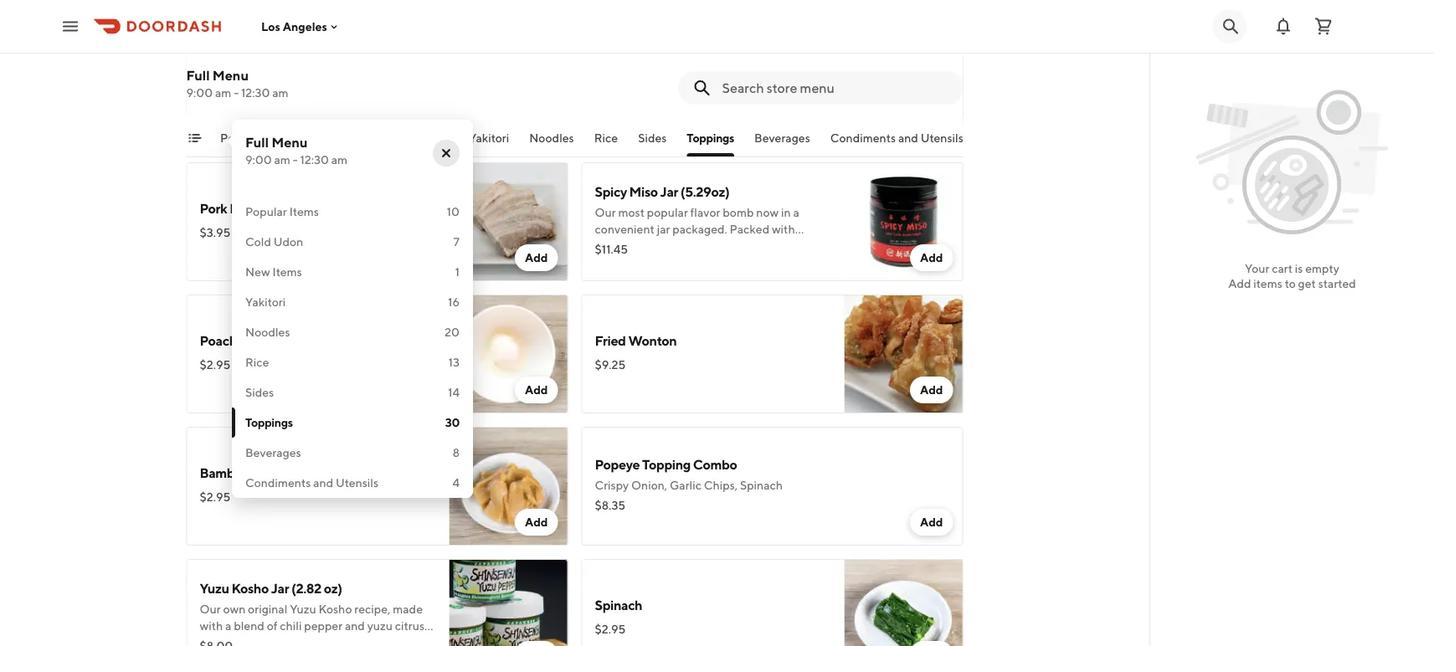 Task type: locate. For each thing, give the bounding box(es) containing it.
kosho
[[232, 581, 269, 597], [319, 603, 352, 616]]

1 horizontal spatial yuzu
[[290, 603, 316, 616]]

packaged.
[[673, 222, 728, 236]]

flavor up packaged.
[[691, 206, 721, 219]]

0 horizontal spatial spinach
[[595, 598, 643, 614]]

0 vertical spatial spinach
[[740, 479, 783, 492]]

0 horizontal spatial condiments
[[245, 476, 311, 490]]

1 horizontal spatial condiments and utensils
[[830, 131, 963, 145]]

1 horizontal spatial new
[[392, 131, 417, 145]]

14
[[448, 386, 460, 400]]

0 horizontal spatial full
[[186, 67, 210, 83]]

bamboo image
[[449, 427, 568, 546]]

1 vertical spatial utensils
[[336, 476, 379, 490]]

yakitori up egg
[[245, 295, 286, 309]]

rice left sides button
[[594, 131, 618, 145]]

full menu 9:00 am - 12:30 am up popular items button
[[186, 67, 289, 100]]

jar inside yuzu kosho jar (2.82 oz) our own original yuzu kosho recipe, made with a blend of chili pepper and yuzu citrus peel. fragrant, flavorful and spicy at t
[[271, 581, 289, 597]]

chili inside yuzu kosho jar (2.82 oz) our own original yuzu kosho recipe, made with a blend of chili pepper and yuzu citrus peel. fragrant, flavorful and spicy at t
[[280, 619, 302, 633]]

popular up cold
[[245, 205, 287, 219]]

0 horizontal spatial menu
[[213, 67, 249, 83]]

0 horizontal spatial yakitori
[[245, 295, 286, 309]]

combo
[[693, 457, 737, 473]]

beverages up 'bamboo'
[[245, 446, 301, 460]]

13
[[449, 356, 460, 369]]

poached
[[200, 333, 252, 349]]

at
[[378, 636, 388, 647]]

chili up flavorful
[[280, 619, 302, 633]]

cold udon
[[245, 235, 303, 249]]

flavor right ginger
[[715, 82, 745, 95]]

0 vertical spatial $2.95
[[200, 358, 231, 372]]

popular items down $2.25
[[220, 131, 294, 145]]

packed
[[730, 222, 770, 236]]

1 horizontal spatial 9:00
[[245, 153, 272, 167]]

am up chashu
[[274, 153, 291, 167]]

popeye topping combo crispy onion, garlic chips, spinach $8.35 add
[[595, 457, 944, 529]]

recipe,
[[355, 603, 391, 616]]

1 vertical spatial yuzu
[[290, 603, 316, 616]]

0 horizontal spatial noodles
[[245, 325, 290, 339]]

0 horizontal spatial sides
[[245, 386, 274, 400]]

full right show menu categories icon
[[245, 134, 269, 150]]

menu
[[213, 67, 249, 83], [272, 134, 308, 150]]

popular items up the udon
[[245, 205, 319, 219]]

noodles
[[529, 131, 574, 145], [245, 325, 290, 339]]

1 vertical spatial flavor
[[691, 206, 721, 219]]

1 vertical spatial menu
[[272, 134, 308, 150]]

$2.95 for spinach
[[595, 623, 626, 637]]

popular
[[220, 131, 262, 145], [245, 205, 287, 219]]

spinach image
[[845, 560, 964, 647]]

0 vertical spatial chili
[[691, 82, 713, 95]]

1 vertical spatial condiments
[[245, 476, 311, 490]]

new items button
[[392, 130, 449, 157]]

$8.35
[[595, 499, 626, 513]]

0 vertical spatial beverages
[[754, 131, 810, 145]]

1 vertical spatial condiments and utensils
[[245, 476, 379, 490]]

1 vertical spatial with
[[200, 619, 223, 633]]

0 vertical spatial yuzu
[[200, 581, 229, 597]]

1 vertical spatial 12:30
[[300, 153, 329, 167]]

oz)
[[324, 581, 342, 597]]

items
[[264, 131, 294, 145], [419, 131, 449, 145], [289, 205, 319, 219], [273, 265, 302, 279]]

1 vertical spatial beverages
[[245, 446, 301, 460]]

0 vertical spatial flavor
[[715, 82, 745, 95]]

1 horizontal spatial -
[[293, 153, 298, 167]]

miso
[[630, 184, 658, 200]]

0 vertical spatial new items
[[392, 131, 449, 145]]

sides right rice button
[[638, 131, 667, 145]]

0 vertical spatial 12:30
[[241, 86, 270, 100]]

2 vertical spatial $2.95
[[595, 623, 626, 637]]

jar up popular
[[661, 184, 678, 200]]

condiments and utensils button
[[830, 130, 963, 157]]

spinach inside the popeye topping combo crispy onion, garlic chips, spinach $8.35 add
[[740, 479, 783, 492]]

0 horizontal spatial rice
[[245, 356, 269, 369]]

with inside yuzu kosho jar (2.82 oz) our own original yuzu kosho recipe, made with a blend of chili pepper and yuzu citrus peel. fragrant, flavorful and spicy at t
[[200, 619, 223, 633]]

beverages down item search search field
[[754, 131, 810, 145]]

1 horizontal spatial sides
[[638, 131, 667, 145]]

0 vertical spatial popular items
[[220, 131, 294, 145]]

1 vertical spatial jar
[[271, 581, 289, 597]]

0 vertical spatial kosho
[[232, 581, 269, 597]]

jar up original
[[271, 581, 289, 597]]

yuzu down (2.82
[[290, 603, 316, 616]]

kosho up own
[[232, 581, 269, 597]]

0 vertical spatial bomb
[[748, 82, 779, 95]]

0 horizontal spatial 12:30
[[241, 86, 270, 100]]

new items down cold udon
[[245, 265, 302, 279]]

$2.25
[[200, 93, 230, 107]]

full menu 9:00 am - 12:30 am up chashu
[[245, 134, 348, 167]]

items up close menu navigation icon
[[419, 131, 449, 145]]

beverages
[[754, 131, 810, 145], [245, 446, 301, 460]]

poached egg
[[200, 333, 278, 349]]

this
[[633, 239, 653, 253]]

$3.95
[[200, 226, 231, 240]]

beverages button
[[754, 130, 810, 157]]

0 horizontal spatial jar
[[271, 581, 289, 597]]

blend down packaged.
[[682, 239, 713, 253]]

chili right ginger
[[691, 82, 713, 95]]

dish.
[[675, 256, 700, 270]]

utensils
[[921, 131, 963, 145], [336, 476, 379, 490]]

1 horizontal spatial blend
[[682, 239, 713, 253]]

0 horizontal spatial utensils
[[336, 476, 379, 490]]

toppings up 'bamboo'
[[245, 416, 293, 430]]

yakitori left noodles button
[[469, 131, 509, 145]]

1 vertical spatial blend
[[234, 619, 265, 633]]

9:00 down corn at the left top of the page
[[186, 86, 213, 100]]

and
[[668, 82, 689, 95], [898, 131, 918, 145], [313, 476, 333, 490], [345, 619, 365, 633], [326, 636, 346, 647]]

0 horizontal spatial with
[[200, 619, 223, 633]]

yuzu
[[367, 619, 393, 633]]

9:00
[[186, 86, 213, 100], [245, 153, 272, 167]]

am left new items button
[[331, 153, 348, 167]]

1 horizontal spatial rice
[[594, 131, 618, 145]]

an
[[743, 239, 756, 253]]

yuzu up own
[[200, 581, 229, 597]]

sides down egg
[[245, 386, 274, 400]]

with down in
[[772, 222, 795, 236]]

with
[[772, 222, 795, 236], [200, 619, 223, 633]]

spinach
[[740, 479, 783, 492], [595, 598, 643, 614]]

1 horizontal spatial 12:30
[[300, 153, 329, 167]]

empty
[[1306, 262, 1340, 276]]

0 vertical spatial condiments
[[830, 131, 896, 145]]

0 vertical spatial menu
[[213, 67, 249, 83]]

0 horizontal spatial beverages
[[245, 446, 301, 460]]

0 vertical spatial utensils
[[921, 131, 963, 145]]

started
[[1319, 277, 1357, 291]]

jar
[[661, 184, 678, 200], [271, 581, 289, 597]]

toppings up (5.29oz)
[[687, 131, 734, 145]]

bomb up the packed
[[723, 206, 754, 219]]

1 vertical spatial full
[[245, 134, 269, 150]]

your
[[1246, 262, 1270, 276]]

flavor
[[715, 82, 745, 95], [691, 206, 721, 219]]

(2.82
[[291, 581, 322, 597]]

bomb up beverages button
[[748, 82, 779, 95]]

0 horizontal spatial a
[[225, 619, 231, 633]]

1 vertical spatial rice
[[245, 356, 269, 369]]

0 vertical spatial noodles
[[529, 131, 574, 145]]

1 vertical spatial our
[[200, 603, 221, 616]]

wonton
[[629, 333, 677, 349]]

chashu
[[261, 201, 307, 217]]

new
[[392, 131, 417, 145], [245, 265, 270, 279]]

1 vertical spatial $2.95
[[200, 490, 231, 504]]

our
[[595, 206, 616, 219], [200, 603, 221, 616]]

1 horizontal spatial chili
[[691, 82, 713, 95]]

12:30 right $2.25
[[241, 86, 270, 100]]

1 vertical spatial -
[[293, 153, 298, 167]]

1 horizontal spatial utensils
[[921, 131, 963, 145]]

9:00 up pork belly chashu
[[245, 153, 272, 167]]

0 vertical spatial a
[[794, 206, 800, 219]]

- up chashu
[[293, 153, 298, 167]]

0 vertical spatial -
[[234, 86, 239, 100]]

kosho up pepper
[[319, 603, 352, 616]]

and inside "button"
[[898, 131, 918, 145]]

0 vertical spatial full menu 9:00 am - 12:30 am
[[186, 67, 289, 100]]

0 horizontal spatial chili
[[280, 619, 302, 633]]

12:30
[[241, 86, 270, 100], [300, 153, 329, 167]]

0 horizontal spatial condiments and utensils
[[245, 476, 379, 490]]

1 vertical spatial new
[[245, 265, 270, 279]]

12:30 up chashu
[[300, 153, 329, 167]]

0 vertical spatial blend
[[682, 239, 713, 253]]

jar inside the "spicy miso jar (5.29oz) our most popular flavor bomb now in a convenient jar packaged. packed with spices, this miso blend adds an umami depth perfect for any dish."
[[661, 184, 678, 200]]

rice
[[594, 131, 618, 145], [245, 356, 269, 369]]

rice button
[[594, 130, 618, 157]]

add inside the popeye topping combo crispy onion, garlic chips, spinach $8.35 add
[[920, 516, 944, 529]]

1 horizontal spatial menu
[[272, 134, 308, 150]]

a
[[794, 206, 800, 219], [225, 619, 231, 633]]

$2.95 for poached egg
[[200, 358, 231, 372]]

los angeles
[[261, 19, 327, 33]]

new items up close menu navigation icon
[[392, 131, 449, 145]]

1 horizontal spatial noodles
[[529, 131, 574, 145]]

1 vertical spatial a
[[225, 619, 231, 633]]

our left own
[[200, 603, 221, 616]]

10
[[447, 205, 460, 219]]

bomb
[[748, 82, 779, 95], [723, 206, 754, 219]]

in
[[781, 206, 791, 219]]

1 vertical spatial new items
[[245, 265, 302, 279]]

$2.95 for bamboo
[[200, 490, 231, 504]]

16
[[448, 295, 460, 309]]

udon
[[274, 235, 303, 249]]

with up peel.
[[200, 619, 223, 633]]

1 horizontal spatial yakitori
[[469, 131, 509, 145]]

yuzu kosho jar (2.82 oz) image
[[449, 560, 568, 647]]

miso
[[655, 239, 680, 253]]

1 horizontal spatial condiments
[[830, 131, 896, 145]]

1 vertical spatial yakitori
[[245, 295, 286, 309]]

1 vertical spatial toppings
[[245, 416, 293, 430]]

0 vertical spatial with
[[772, 222, 795, 236]]

0 vertical spatial rice
[[594, 131, 618, 145]]

0 vertical spatial condiments and utensils
[[830, 131, 963, 145]]

pork belly chashu image
[[449, 162, 568, 281]]

0 horizontal spatial 9:00
[[186, 86, 213, 100]]

- right $2.25
[[234, 86, 239, 100]]

$9.25
[[595, 358, 626, 372]]

1 horizontal spatial a
[[794, 206, 800, 219]]

garlic, ginger and chili flavor bomb
[[595, 82, 779, 95]]

yuzu
[[200, 581, 229, 597], [290, 603, 316, 616]]

a inside yuzu kosho jar (2.82 oz) our own original yuzu kosho recipe, made with a blend of chili pepper and yuzu citrus peel. fragrant, flavorful and spicy at t
[[225, 619, 231, 633]]

1 horizontal spatial new items
[[392, 131, 449, 145]]

1 horizontal spatial our
[[595, 206, 616, 219]]

jar for (2.82
[[271, 581, 289, 597]]

1 vertical spatial 9:00
[[245, 153, 272, 167]]

blend inside the "spicy miso jar (5.29oz) our most popular flavor bomb now in a convenient jar packaged. packed with spices, this miso blend adds an umami depth perfect for any dish."
[[682, 239, 713, 253]]

-
[[234, 86, 239, 100], [293, 153, 298, 167]]

1 vertical spatial bomb
[[723, 206, 754, 219]]

0 vertical spatial jar
[[661, 184, 678, 200]]

popular down $2.25
[[220, 131, 262, 145]]

yakitori
[[469, 131, 509, 145], [245, 295, 286, 309]]

1 vertical spatial chili
[[280, 619, 302, 633]]

blend up fragrant,
[[234, 619, 265, 633]]

los angeles button
[[261, 19, 341, 33]]

a right in
[[794, 206, 800, 219]]

0 vertical spatial popular
[[220, 131, 262, 145]]

our down the spicy
[[595, 206, 616, 219]]

a down own
[[225, 619, 231, 633]]

rice down egg
[[245, 356, 269, 369]]

add
[[920, 119, 944, 132], [525, 251, 548, 265], [920, 251, 944, 265], [1229, 277, 1252, 291], [525, 383, 548, 397], [920, 383, 944, 397], [525, 516, 548, 529], [920, 516, 944, 529]]

menu up $2.25
[[213, 67, 249, 83]]

made
[[393, 603, 423, 616]]

utensils inside "button"
[[921, 131, 963, 145]]

full menu 9:00 am - 12:30 am
[[186, 67, 289, 100], [245, 134, 348, 167]]

menu up chashu
[[272, 134, 308, 150]]

0 horizontal spatial our
[[200, 603, 221, 616]]

cart
[[1272, 262, 1293, 276]]

am
[[215, 86, 231, 100], [272, 86, 289, 100], [274, 153, 291, 167], [331, 153, 348, 167]]

full up $2.25
[[186, 67, 210, 83]]

items up the udon
[[289, 205, 319, 219]]

chili
[[691, 82, 713, 95], [280, 619, 302, 633]]

condiments
[[830, 131, 896, 145], [245, 476, 311, 490]]

1 horizontal spatial jar
[[661, 184, 678, 200]]



Task type: describe. For each thing, give the bounding box(es) containing it.
1 horizontal spatial beverages
[[754, 131, 810, 145]]

4
[[453, 476, 460, 490]]

0 horizontal spatial toppings
[[245, 416, 293, 430]]

0 vertical spatial 9:00
[[186, 86, 213, 100]]

with inside the "spicy miso jar (5.29oz) our most popular flavor bomb now in a convenient jar packaged. packed with spices, this miso blend adds an umami depth perfect for any dish."
[[772, 222, 795, 236]]

bamboo
[[200, 465, 250, 481]]

popular items button
[[220, 130, 294, 157]]

close menu navigation image
[[440, 147, 453, 160]]

0 horizontal spatial kosho
[[232, 581, 269, 597]]

1 vertical spatial sides
[[245, 386, 274, 400]]

1 vertical spatial noodles
[[245, 325, 290, 339]]

crispy
[[595, 479, 629, 492]]

garlic
[[670, 479, 702, 492]]

add item to cart image
[[920, 642, 944, 647]]

fried wonton image
[[845, 295, 964, 414]]

items down the udon
[[273, 265, 302, 279]]

am down corn at the left top of the page
[[215, 86, 231, 100]]

(5.29oz)
[[681, 184, 730, 200]]

jar for (5.29oz)
[[661, 184, 678, 200]]

pepper
[[304, 619, 343, 633]]

spicy
[[348, 636, 375, 647]]

7
[[454, 235, 460, 249]]

items up chashu
[[264, 131, 294, 145]]

20
[[445, 325, 460, 339]]

our inside yuzu kosho jar (2.82 oz) our own original yuzu kosho recipe, made with a blend of chili pepper and yuzu citrus peel. fragrant, flavorful and spicy at t
[[200, 603, 221, 616]]

egg
[[254, 333, 278, 349]]

is
[[1296, 262, 1304, 276]]

original
[[248, 603, 288, 616]]

$11.45
[[595, 242, 628, 256]]

garlic,
[[595, 82, 630, 95]]

add item to cart image
[[525, 642, 548, 647]]

1 vertical spatial spinach
[[595, 598, 643, 614]]

depth
[[797, 239, 829, 253]]

umami
[[758, 239, 795, 253]]

blend inside yuzu kosho jar (2.82 oz) our own original yuzu kosho recipe, made with a blend of chili pepper and yuzu citrus peel. fragrant, flavorful and spicy at t
[[234, 619, 265, 633]]

spicy miso jar (5.29oz) our most popular flavor bomb now in a convenient jar packaged. packed with spices, this miso blend adds an umami depth perfect for any dish.
[[595, 184, 829, 270]]

yuzu kosho jar (2.82 oz) our own original yuzu kosho recipe, made with a blend of chili pepper and yuzu citrus peel. fragrant, flavorful and spicy at t
[[200, 581, 425, 647]]

corn image
[[449, 30, 568, 149]]

jar
[[657, 222, 670, 236]]

yakitori button
[[469, 130, 509, 157]]

0 horizontal spatial new
[[245, 265, 270, 279]]

0 horizontal spatial yuzu
[[200, 581, 229, 597]]

popular
[[647, 206, 688, 219]]

1
[[455, 265, 460, 279]]

0 vertical spatial yakitori
[[469, 131, 509, 145]]

Item Search search field
[[722, 79, 950, 97]]

new inside new items button
[[392, 131, 417, 145]]

popeye
[[595, 457, 640, 473]]

topping
[[642, 457, 691, 473]]

1 horizontal spatial full
[[245, 134, 269, 150]]

1 horizontal spatial kosho
[[319, 603, 352, 616]]

poached egg image
[[449, 295, 568, 414]]

los
[[261, 19, 280, 33]]

now
[[757, 206, 779, 219]]

convenient
[[595, 222, 655, 236]]

0 items, open order cart image
[[1314, 16, 1334, 36]]

0 horizontal spatial -
[[234, 86, 239, 100]]

ginger
[[632, 82, 666, 95]]

get
[[1299, 277, 1317, 291]]

0 vertical spatial sides
[[638, 131, 667, 145]]

pork belly chashu
[[200, 201, 307, 217]]

am up popular items button
[[272, 86, 289, 100]]

flavor inside the "spicy miso jar (5.29oz) our most popular flavor bomb now in a convenient jar packaged. packed with spices, this miso blend adds an umami depth perfect for any dish."
[[691, 206, 721, 219]]

onion,
[[632, 479, 668, 492]]

items
[[1254, 277, 1283, 291]]

noodles button
[[529, 130, 574, 157]]

8
[[453, 446, 460, 460]]

our inside the "spicy miso jar (5.29oz) our most popular flavor bomb now in a convenient jar packaged. packed with spices, this miso blend adds an umami depth perfect for any dish."
[[595, 206, 616, 219]]

most
[[618, 206, 645, 219]]

spices,
[[595, 239, 631, 253]]

30
[[445, 416, 460, 430]]

popular inside popular items button
[[220, 131, 262, 145]]

peel.
[[200, 636, 226, 647]]

angeles
[[283, 19, 327, 33]]

fragrant,
[[228, 636, 277, 647]]

ggc image
[[845, 30, 964, 149]]

fried
[[595, 333, 626, 349]]

adds
[[715, 239, 741, 253]]

bomb inside the "spicy miso jar (5.29oz) our most popular flavor bomb now in a convenient jar packaged. packed with spices, this miso blend adds an umami depth perfect for any dish."
[[723, 206, 754, 219]]

open menu image
[[60, 16, 80, 36]]

spicy
[[595, 184, 627, 200]]

corn
[[200, 68, 229, 84]]

chips,
[[704, 479, 738, 492]]

citrus
[[395, 619, 425, 633]]

a inside the "spicy miso jar (5.29oz) our most popular flavor bomb now in a convenient jar packaged. packed with spices, this miso blend adds an umami depth perfect for any dish."
[[794, 206, 800, 219]]

notification bell image
[[1274, 16, 1294, 36]]

fried wonton
[[595, 333, 677, 349]]

0 vertical spatial full
[[186, 67, 210, 83]]

flavorful
[[279, 636, 323, 647]]

cold
[[245, 235, 271, 249]]

sides button
[[638, 130, 667, 157]]

spicy miso jar (5.29oz) image
[[845, 162, 964, 281]]

belly
[[230, 201, 259, 217]]

own
[[223, 603, 246, 616]]

1 vertical spatial popular
[[245, 205, 287, 219]]

show menu categories image
[[188, 132, 201, 145]]

add inside your cart is empty add items to get started
[[1229, 277, 1252, 291]]

perfect
[[595, 256, 634, 270]]

for
[[637, 256, 652, 270]]

any
[[654, 256, 673, 270]]

to
[[1285, 277, 1296, 291]]

pork
[[200, 201, 227, 217]]

condiments inside "button"
[[830, 131, 896, 145]]

1 vertical spatial popular items
[[245, 205, 319, 219]]

of
[[267, 619, 278, 633]]

your cart is empty add items to get started
[[1229, 262, 1357, 291]]

1 vertical spatial full menu 9:00 am - 12:30 am
[[245, 134, 348, 167]]

0 horizontal spatial new items
[[245, 265, 302, 279]]

0 vertical spatial toppings
[[687, 131, 734, 145]]



Task type: vqa. For each thing, say whether or not it's contained in the screenshot.
All inside the 'link'
no



